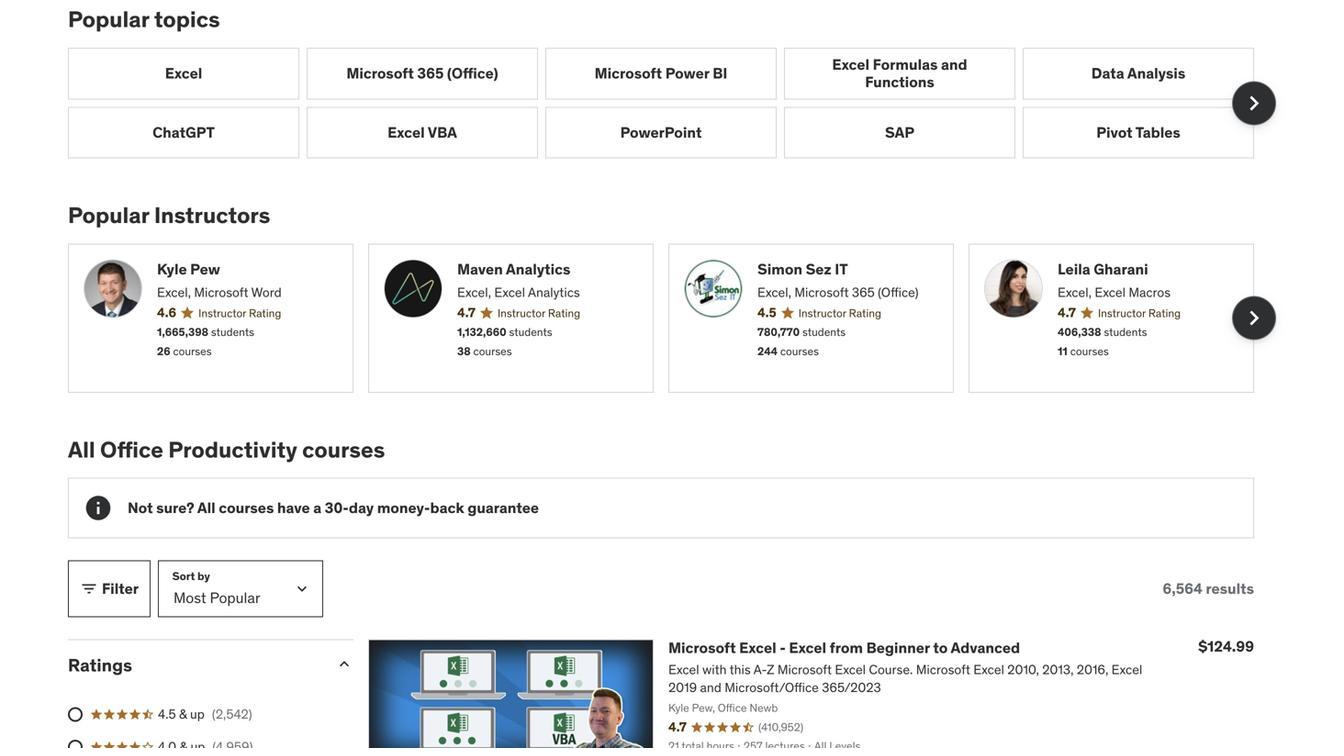 Task type: describe. For each thing, give the bounding box(es) containing it.
0 horizontal spatial 365
[[417, 64, 444, 83]]

productivity
[[168, 436, 297, 464]]

(office) inside simon sez it excel, microsoft 365 (office)
[[878, 284, 919, 301]]

simon sez it excel, microsoft 365 (office)
[[758, 260, 919, 301]]

macros
[[1129, 284, 1171, 301]]

26
[[157, 344, 170, 359]]

beginner
[[867, 639, 930, 658]]

students for pew
[[211, 325, 254, 340]]

instructor rating for kyle pew
[[199, 306, 281, 321]]

analysis
[[1128, 64, 1186, 83]]

data analysis
[[1092, 64, 1186, 83]]

excel left -
[[740, 639, 777, 658]]

popular instructors
[[68, 202, 270, 229]]

simon
[[758, 260, 803, 279]]

filter button
[[68, 561, 151, 618]]

4.7 for maven analytics
[[457, 304, 476, 321]]

next image for popular instructors
[[1240, 304, 1269, 333]]

rating for kyle pew
[[249, 306, 281, 321]]

excel inside the excel formulas and functions
[[833, 55, 870, 74]]

courses for 38
[[474, 344, 512, 359]]

6,564
[[1163, 580, 1203, 599]]

microsoft excel - excel from beginner to advanced
[[669, 639, 1021, 658]]

30-
[[325, 499, 349, 518]]

0 vertical spatial analytics
[[506, 260, 571, 279]]

popular for popular instructors
[[68, 202, 149, 229]]

microsoft 365 (office)
[[347, 64, 498, 83]]

rating for simon sez it
[[849, 306, 882, 321]]

it
[[835, 260, 848, 279]]

microsoft inside simon sez it excel, microsoft 365 (office)
[[795, 284, 849, 301]]

data analysis link
[[1023, 48, 1255, 99]]

carousel element for popular instructors
[[68, 244, 1277, 393]]

rating for maven analytics
[[548, 306, 581, 321]]

powerpoint
[[621, 123, 702, 142]]

ratings
[[68, 655, 132, 677]]

gharani
[[1094, 260, 1149, 279]]

excel, inside simon sez it excel, microsoft 365 (office)
[[758, 284, 792, 301]]

6,564 results status
[[1163, 580, 1255, 599]]

courses for productivity
[[302, 436, 385, 464]]

780,770
[[758, 325, 800, 340]]

sure?
[[156, 499, 194, 518]]

small image
[[335, 656, 354, 674]]

excel, for kyle
[[157, 284, 191, 301]]

have
[[277, 499, 310, 518]]

kyle pew link
[[157, 259, 338, 280]]

instructor rating for maven analytics
[[498, 306, 581, 321]]

38
[[457, 344, 471, 359]]

courses for 244
[[781, 344, 819, 359]]

rating for leila gharani
[[1149, 306, 1181, 321]]

1,665,398
[[157, 325, 209, 340]]

0 horizontal spatial all
[[68, 436, 95, 464]]

functions
[[865, 73, 935, 91]]

1,132,660
[[457, 325, 507, 340]]

sez
[[806, 260, 832, 279]]

4.5 for 4.5
[[758, 304, 777, 321]]

4.6
[[157, 304, 177, 321]]

chatgpt link
[[68, 107, 299, 159]]

leila
[[1058, 260, 1091, 279]]

406,338
[[1058, 325, 1102, 340]]

pivot
[[1097, 123, 1133, 142]]

courses for 26
[[173, 344, 212, 359]]

780,770 students 244 courses
[[758, 325, 846, 359]]

instructor rating for simon sez it
[[799, 306, 882, 321]]

powerpoint link
[[546, 107, 777, 159]]

popular instructors element
[[68, 202, 1277, 393]]

popular for popular topics
[[68, 6, 149, 33]]

word
[[251, 284, 282, 301]]

maven
[[457, 260, 503, 279]]

chatgpt
[[153, 123, 215, 142]]

courses for all
[[219, 499, 274, 518]]

1,665,398 students 26 courses
[[157, 325, 254, 359]]

topics
[[154, 6, 220, 33]]

microsoft power bi
[[595, 64, 728, 83]]

ratings button
[[68, 655, 321, 677]]

1,132,660 students 38 courses
[[457, 325, 553, 359]]

excel formulas and functions
[[833, 55, 968, 91]]

pivot tables
[[1097, 123, 1181, 142]]



Task type: vqa. For each thing, say whether or not it's contained in the screenshot.
Market
no



Task type: locate. For each thing, give the bounding box(es) containing it.
1 next image from the top
[[1240, 88, 1269, 118]]

1 vertical spatial all
[[197, 499, 216, 518]]

microsoft left -
[[669, 639, 736, 658]]

1 vertical spatial 365
[[852, 284, 875, 301]]

up
[[190, 706, 205, 723]]

rating down the macros
[[1149, 306, 1181, 321]]

all left office
[[68, 436, 95, 464]]

courses inside 780,770 students 244 courses
[[781, 344, 819, 359]]

4 excel, from the left
[[1058, 284, 1092, 301]]

1 excel, from the left
[[157, 284, 191, 301]]

microsoft down sez
[[795, 284, 849, 301]]

courses inside 406,338 students 11 courses
[[1071, 344, 1109, 359]]

simon sez it link
[[758, 259, 939, 280]]

popular topics
[[68, 6, 220, 33]]

guarantee
[[468, 499, 539, 518]]

excel vba
[[388, 123, 457, 142]]

microsoft down pew
[[194, 284, 249, 301]]

students right 780,770
[[803, 325, 846, 340]]

results
[[1206, 580, 1255, 599]]

excel, for maven
[[457, 284, 491, 301]]

microsoft left power
[[595, 64, 662, 83]]

2 excel, from the left
[[457, 284, 491, 301]]

microsoft for microsoft excel - excel from beginner to advanced
[[669, 639, 736, 658]]

formulas
[[873, 55, 938, 74]]

excel formulas and functions link
[[784, 48, 1016, 99]]

instructor rating down simon sez it excel, microsoft 365 (office)
[[799, 306, 882, 321]]

instructor rating
[[199, 306, 281, 321], [498, 306, 581, 321], [799, 306, 882, 321], [1099, 306, 1181, 321]]

instructor rating down the macros
[[1099, 306, 1181, 321]]

courses up the 30-
[[302, 436, 385, 464]]

1 students from the left
[[211, 325, 254, 340]]

leila gharani link
[[1058, 259, 1239, 280]]

rating down the word
[[249, 306, 281, 321]]

(office)
[[447, 64, 498, 83], [878, 284, 919, 301]]

students
[[211, 325, 254, 340], [509, 325, 553, 340], [803, 325, 846, 340], [1105, 325, 1148, 340]]

students right 1,132,660
[[509, 325, 553, 340]]

next image for popular topics
[[1240, 88, 1269, 118]]

4.5 inside carousel element
[[758, 304, 777, 321]]

a
[[313, 499, 322, 518]]

4 instructor from the left
[[1099, 306, 1146, 321]]

1 vertical spatial (office)
[[878, 284, 919, 301]]

1 vertical spatial 4.5
[[158, 706, 176, 723]]

excel link
[[68, 48, 299, 99]]

4 students from the left
[[1105, 325, 1148, 340]]

students inside 1,665,398 students 26 courses
[[211, 325, 254, 340]]

2 instructor rating from the left
[[498, 306, 581, 321]]

small image
[[80, 580, 98, 599]]

$124.99
[[1199, 638, 1255, 657]]

office
[[100, 436, 163, 464]]

excel inside maven analytics excel, excel analytics
[[495, 284, 525, 301]]

instructor for pew
[[199, 306, 246, 321]]

rating
[[249, 306, 281, 321], [548, 306, 581, 321], [849, 306, 882, 321], [1149, 306, 1181, 321]]

4.7 for leila gharani
[[1058, 304, 1077, 321]]

1 horizontal spatial 365
[[852, 284, 875, 301]]

day
[[349, 499, 374, 518]]

4.7 up 406,338
[[1058, 304, 1077, 321]]

microsoft
[[347, 64, 414, 83], [595, 64, 662, 83], [194, 284, 249, 301], [795, 284, 849, 301], [669, 639, 736, 658]]

excel, for leila
[[1058, 284, 1092, 301]]

next image
[[1240, 88, 1269, 118], [1240, 304, 1269, 333]]

students right 406,338
[[1105, 325, 1148, 340]]

sap
[[885, 123, 915, 142]]

courses inside 1,665,398 students 26 courses
[[173, 344, 212, 359]]

(2,542)
[[212, 706, 252, 723]]

excel, down leila
[[1058, 284, 1092, 301]]

instructor for analytics
[[498, 306, 546, 321]]

0 vertical spatial all
[[68, 436, 95, 464]]

365 down simon sez it link
[[852, 284, 875, 301]]

(office) down simon sez it link
[[878, 284, 919, 301]]

1 instructor from the left
[[199, 306, 246, 321]]

excel down gharani
[[1095, 284, 1126, 301]]

students for analytics
[[509, 325, 553, 340]]

excel, up the 4.6
[[157, 284, 191, 301]]

0 vertical spatial next image
[[1240, 88, 1269, 118]]

to
[[934, 639, 948, 658]]

instructor up 1,665,398 students 26 courses
[[199, 306, 246, 321]]

406,338 students 11 courses
[[1058, 325, 1148, 359]]

1 horizontal spatial (office)
[[878, 284, 919, 301]]

excel, inside kyle pew excel, microsoft word
[[157, 284, 191, 301]]

0 vertical spatial (office)
[[447, 64, 498, 83]]

back
[[430, 499, 465, 518]]

1 horizontal spatial 4.5
[[758, 304, 777, 321]]

microsoft excel - excel from beginner to advanced link
[[669, 639, 1021, 658]]

instructor rating down maven analytics excel, excel analytics
[[498, 306, 581, 321]]

and
[[941, 55, 968, 74]]

next image inside the popular instructors element
[[1240, 304, 1269, 333]]

students inside 406,338 students 11 courses
[[1105, 325, 1148, 340]]

not sure? all courses have a 30-day money-back guarantee
[[128, 499, 539, 518]]

maven analytics excel, excel analytics
[[457, 260, 580, 301]]

4.5 for 4.5 & up (2,542)
[[158, 706, 176, 723]]

microsoft up excel vba
[[347, 64, 414, 83]]

carousel element containing kyle pew
[[68, 244, 1277, 393]]

1 popular from the top
[[68, 6, 149, 33]]

365 inside simon sez it excel, microsoft 365 (office)
[[852, 284, 875, 301]]

4 instructor rating from the left
[[1099, 306, 1181, 321]]

0 horizontal spatial 4.5
[[158, 706, 176, 723]]

1 vertical spatial carousel element
[[68, 244, 1277, 393]]

365
[[417, 64, 444, 83], [852, 284, 875, 301]]

students inside 1,132,660 students 38 courses
[[509, 325, 553, 340]]

3 students from the left
[[803, 325, 846, 340]]

courses down 1,132,660
[[474, 344, 512, 359]]

analytics
[[506, 260, 571, 279], [528, 284, 580, 301]]

vba
[[428, 123, 457, 142]]

kyle pew excel, microsoft word
[[157, 260, 282, 301]]

pew
[[190, 260, 220, 279]]

4.5 & up (2,542)
[[158, 706, 252, 723]]

courses
[[173, 344, 212, 359], [474, 344, 512, 359], [781, 344, 819, 359], [1071, 344, 1109, 359], [302, 436, 385, 464], [219, 499, 274, 518]]

6,564 results
[[1163, 580, 1255, 599]]

3 excel, from the left
[[758, 284, 792, 301]]

(office) inside "microsoft 365 (office)" link
[[447, 64, 498, 83]]

students inside 780,770 students 244 courses
[[803, 325, 846, 340]]

courses for 11
[[1071, 344, 1109, 359]]

excel, inside leila gharani excel, excel macros
[[1058, 284, 1092, 301]]

instructor up 1,132,660 students 38 courses
[[498, 306, 546, 321]]

(office) up vba
[[447, 64, 498, 83]]

carousel element for popular topics
[[68, 48, 1277, 159]]

instructor up 780,770 students 244 courses
[[799, 306, 847, 321]]

1 horizontal spatial 4.7
[[1058, 304, 1077, 321]]

244
[[758, 344, 778, 359]]

-
[[780, 639, 786, 658]]

analytics down maven analytics link
[[528, 284, 580, 301]]

excel, down "maven"
[[457, 284, 491, 301]]

instructor
[[199, 306, 246, 321], [498, 306, 546, 321], [799, 306, 847, 321], [1099, 306, 1146, 321]]

advanced
[[951, 639, 1021, 658]]

excel vba link
[[307, 107, 538, 159]]

2 instructor from the left
[[498, 306, 546, 321]]

excel
[[833, 55, 870, 74], [165, 64, 202, 83], [388, 123, 425, 142], [495, 284, 525, 301], [1095, 284, 1126, 301], [740, 639, 777, 658], [789, 639, 827, 658]]

all right sure?
[[197, 499, 216, 518]]

all office productivity courses
[[68, 436, 385, 464]]

1 vertical spatial next image
[[1240, 304, 1269, 333]]

power
[[666, 64, 710, 83]]

bi
[[713, 64, 728, 83]]

excel down topics
[[165, 64, 202, 83]]

1 vertical spatial popular
[[68, 202, 149, 229]]

2 4.7 from the left
[[1058, 304, 1077, 321]]

1 vertical spatial analytics
[[528, 284, 580, 301]]

microsoft for microsoft power bi
[[595, 64, 662, 83]]

3 rating from the left
[[849, 306, 882, 321]]

4.7 up 1,132,660
[[457, 304, 476, 321]]

analytics right "maven"
[[506, 260, 571, 279]]

not
[[128, 499, 153, 518]]

1 instructor rating from the left
[[199, 306, 281, 321]]

excel inside leila gharani excel, excel macros
[[1095, 284, 1126, 301]]

courses inside 1,132,660 students 38 courses
[[474, 344, 512, 359]]

rating down simon sez it excel, microsoft 365 (office)
[[849, 306, 882, 321]]

2 carousel element from the top
[[68, 244, 1277, 393]]

excel,
[[157, 284, 191, 301], [457, 284, 491, 301], [758, 284, 792, 301], [1058, 284, 1092, 301]]

4.5 up 780,770
[[758, 304, 777, 321]]

excel left vba
[[388, 123, 425, 142]]

carousel element
[[68, 48, 1277, 159], [68, 244, 1277, 393]]

all
[[68, 436, 95, 464], [197, 499, 216, 518]]

leila gharani excel, excel macros
[[1058, 260, 1171, 301]]

data
[[1092, 64, 1125, 83]]

2 popular from the top
[[68, 202, 149, 229]]

3 instructor from the left
[[799, 306, 847, 321]]

instructor rating down the word
[[199, 306, 281, 321]]

4.5 left &
[[158, 706, 176, 723]]

2 students from the left
[[509, 325, 553, 340]]

instructor for sez
[[799, 306, 847, 321]]

courses down 780,770
[[781, 344, 819, 359]]

2 rating from the left
[[548, 306, 581, 321]]

students for gharani
[[1105, 325, 1148, 340]]

rating down maven analytics link
[[548, 306, 581, 321]]

maven analytics link
[[457, 259, 638, 280]]

students right 1,665,398
[[211, 325, 254, 340]]

tables
[[1136, 123, 1181, 142]]

sap link
[[784, 107, 1016, 159]]

instructors
[[154, 202, 270, 229]]

pivot tables link
[[1023, 107, 1255, 159]]

0 horizontal spatial 4.7
[[457, 304, 476, 321]]

0 vertical spatial popular
[[68, 6, 149, 33]]

microsoft inside kyle pew excel, microsoft word
[[194, 284, 249, 301]]

carousel element containing excel formulas and functions
[[68, 48, 1277, 159]]

instructor rating for leila gharani
[[1099, 306, 1181, 321]]

courses left have
[[219, 499, 274, 518]]

3 instructor rating from the left
[[799, 306, 882, 321]]

4.7
[[457, 304, 476, 321], [1058, 304, 1077, 321]]

money-
[[377, 499, 430, 518]]

excel right -
[[789, 639, 827, 658]]

1 carousel element from the top
[[68, 48, 1277, 159]]

microsoft power bi link
[[546, 48, 777, 99]]

0 vertical spatial 365
[[417, 64, 444, 83]]

microsoft for microsoft 365 (office)
[[347, 64, 414, 83]]

courses down 406,338
[[1071, 344, 1109, 359]]

instructor down leila gharani excel, excel macros
[[1099, 306, 1146, 321]]

excel, down simon
[[758, 284, 792, 301]]

0 vertical spatial 4.5
[[758, 304, 777, 321]]

11
[[1058, 344, 1068, 359]]

excel down "maven"
[[495, 284, 525, 301]]

0 vertical spatial carousel element
[[68, 48, 1277, 159]]

microsoft 365 (office) link
[[307, 48, 538, 99]]

0 horizontal spatial (office)
[[447, 64, 498, 83]]

1 4.7 from the left
[[457, 304, 476, 321]]

kyle
[[157, 260, 187, 279]]

4 rating from the left
[[1149, 306, 1181, 321]]

excel, inside maven analytics excel, excel analytics
[[457, 284, 491, 301]]

365 up excel vba
[[417, 64, 444, 83]]

2 next image from the top
[[1240, 304, 1269, 333]]

filter
[[102, 580, 139, 599]]

1 rating from the left
[[249, 306, 281, 321]]

courses down 1,665,398
[[173, 344, 212, 359]]

students for sez
[[803, 325, 846, 340]]

from
[[830, 639, 863, 658]]

1 horizontal spatial all
[[197, 499, 216, 518]]

&
[[179, 706, 187, 723]]

instructor for gharani
[[1099, 306, 1146, 321]]

excel left formulas
[[833, 55, 870, 74]]



